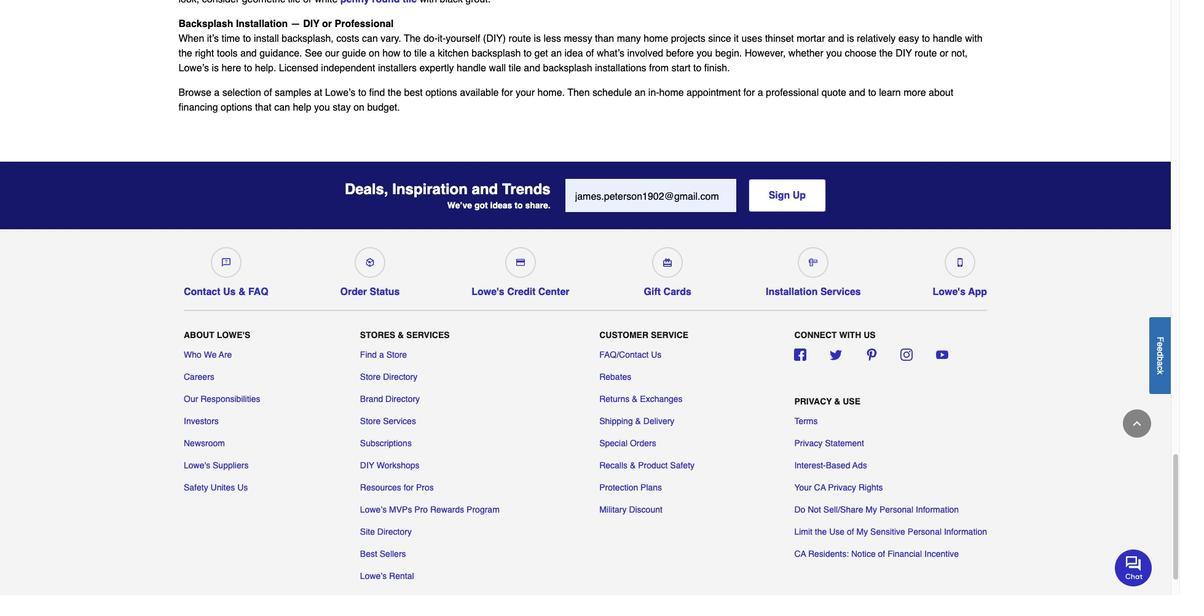 Task type: describe. For each thing, give the bounding box(es) containing it.
0 vertical spatial ca
[[814, 482, 826, 492]]

1 vertical spatial backsplash
[[543, 63, 592, 74]]

& for shipping & delivery
[[635, 416, 641, 426]]

shipping
[[599, 416, 633, 426]]

whether
[[789, 48, 824, 59]]

2 horizontal spatial is
[[847, 33, 854, 44]]

services for installation services
[[821, 287, 861, 298]]

available
[[460, 88, 499, 99]]

your ca privacy rights
[[794, 482, 883, 492]]

pinterest image
[[865, 348, 878, 361]]

inspiration
[[392, 180, 468, 198]]

order status
[[340, 287, 400, 298]]

recalls
[[599, 460, 628, 470]]

youtube image
[[936, 348, 948, 361]]

returns
[[599, 394, 630, 404]]

resources for pros link
[[360, 481, 434, 494]]

delivery
[[643, 416, 675, 426]]

lowe's for lowe's credit center
[[472, 287, 505, 298]]

a right find
[[379, 350, 384, 360]]

us inside safety unites us link
[[237, 482, 248, 492]]

site directory link
[[360, 525, 412, 538]]

not,
[[951, 48, 968, 59]]

mvps
[[389, 505, 412, 514]]

limit the use of my sensitive personal information link
[[794, 525, 987, 538]]

resources for pros
[[360, 482, 434, 492]]

0 horizontal spatial is
[[212, 63, 219, 74]]

rebates link
[[599, 371, 631, 383]]

pickup image
[[366, 258, 374, 267]]

idea
[[565, 48, 583, 59]]

vary.
[[381, 33, 401, 44]]

learn
[[879, 88, 901, 99]]

plans
[[641, 482, 662, 492]]

an inside browse a selection of samples at lowe's to find the best options available for your home. then schedule an in-home appointment for a professional quote and to learn more about financing options that can help you stay on budget.
[[635, 88, 646, 99]]

your ca privacy rights link
[[794, 481, 883, 494]]

order status link
[[340, 242, 400, 298]]

of inside backsplash installation — diy or professional when it's time to install backsplash, costs can vary. the do-it-yourself (diy) route is less messy than many home projects since it uses thinset mortar and is relatively easy to handle with the right tools and guidance. see our guide on how to tile a kitchen backsplash to get an idea of what's involved before you begin. however, whether you choose the diy route or not, lowe's is here to help. licensed independent installers expertly handle wall tile and backsplash installations from start to finish.
[[586, 48, 594, 59]]

since
[[708, 33, 731, 44]]

our
[[325, 48, 339, 59]]

responsibilities
[[201, 394, 260, 404]]

can inside browse a selection of samples at lowe's to find the best options available for your home. then schedule an in-home appointment for a professional quote and to learn more about financing options that can help you stay on budget.
[[274, 102, 290, 113]]

sellers
[[380, 549, 406, 559]]

credit card image
[[516, 258, 525, 267]]

who
[[184, 350, 201, 360]]

diy workshops link
[[360, 459, 420, 471]]

with
[[965, 33, 983, 44]]

help.
[[255, 63, 276, 74]]

newsroom
[[184, 438, 225, 448]]

lowe's inside browse a selection of samples at lowe's to find the best options available for your home. then schedule an in-home appointment for a professional quote and to learn more about financing options that can help you stay on budget.
[[325, 88, 356, 99]]

not
[[808, 505, 821, 514]]

begin.
[[715, 48, 742, 59]]

from
[[649, 63, 669, 74]]

lowe's mvps pro rewards program
[[360, 505, 500, 514]]

of for browse a selection of samples at lowe's to find the best options available for your home. then schedule an in-home appointment for a professional quote and to learn more about financing options that can help you stay on budget.
[[264, 88, 272, 99]]

less
[[544, 33, 561, 44]]

2 e from the top
[[1156, 346, 1165, 351]]

0 vertical spatial personal
[[880, 505, 914, 514]]

lowe's for lowe's app
[[933, 287, 966, 298]]

faq/contact us link
[[599, 348, 662, 361]]

f e e d b a c k
[[1156, 336, 1165, 374]]

0 vertical spatial my
[[866, 505, 877, 514]]

d
[[1156, 351, 1165, 356]]

got
[[475, 200, 488, 210]]

1 horizontal spatial is
[[534, 33, 541, 44]]

incentive
[[925, 549, 959, 559]]

and right mortar
[[828, 33, 844, 44]]

1 vertical spatial route
[[915, 48, 937, 59]]

shipping & delivery
[[599, 416, 675, 426]]

instagram image
[[901, 348, 913, 361]]

a left professional
[[758, 88, 763, 99]]

app
[[968, 287, 987, 298]]

find
[[360, 350, 377, 360]]

store for services
[[360, 416, 381, 426]]

1 vertical spatial personal
[[908, 527, 942, 537]]

contact us & faq
[[184, 287, 268, 298]]

us
[[864, 330, 876, 340]]

orders
[[630, 438, 656, 448]]

to left find
[[358, 88, 366, 99]]

0 horizontal spatial backsplash
[[472, 48, 521, 59]]

can inside backsplash installation — diy or professional when it's time to install backsplash, costs can vary. the do-it-yourself (diy) route is less messy than many home projects since it uses thinset mortar and is relatively easy to handle with the right tools and guidance. see our guide on how to tile a kitchen backsplash to get an idea of what's involved before you begin. however, whether you choose the diy route or not, lowe's is here to help. licensed independent installers expertly handle wall tile and backsplash installations from start to finish.
[[362, 33, 378, 44]]

about
[[184, 330, 214, 340]]

scroll to top element
[[1123, 409, 1151, 438]]

ca residents: notice of financial incentive link
[[794, 548, 959, 560]]

lowe's app
[[933, 287, 987, 298]]

rebates
[[599, 372, 631, 382]]

guidance.
[[259, 48, 302, 59]]

brand directory
[[360, 394, 420, 404]]

the inside browse a selection of samples at lowe's to find the best options available for your home. then schedule an in-home appointment for a professional quote and to learn more about financing options that can help you stay on budget.
[[388, 88, 401, 99]]

careers
[[184, 372, 214, 382]]

lowe's rental
[[360, 571, 414, 581]]

stay
[[333, 102, 351, 113]]

best sellers link
[[360, 548, 406, 560]]

lowe's rental link
[[360, 570, 414, 582]]

credit
[[507, 287, 536, 298]]

interest-
[[794, 460, 826, 470]]

and inside "deals, inspiration and trends we've got ideas to share."
[[472, 180, 498, 198]]

2 horizontal spatial diy
[[896, 48, 912, 59]]

a inside "button"
[[1156, 361, 1165, 366]]

what's
[[597, 48, 625, 59]]

to inside "deals, inspiration and trends we've got ideas to share."
[[515, 200, 523, 210]]

privacy & use
[[794, 396, 861, 406]]

shipping & delivery link
[[599, 415, 675, 427]]

2 horizontal spatial you
[[826, 48, 842, 59]]

mobile image
[[956, 258, 964, 267]]

lowe's for lowe's suppliers
[[184, 460, 210, 470]]

0 horizontal spatial or
[[322, 19, 332, 30]]

directory for store directory
[[383, 372, 418, 382]]

with
[[839, 330, 861, 340]]

up
[[793, 190, 806, 201]]

schedule
[[593, 88, 632, 99]]

contact
[[184, 287, 220, 298]]

lowe's credit center link
[[472, 242, 570, 298]]

sign up form
[[565, 179, 826, 212]]

it's
[[207, 33, 219, 44]]

the down 'when'
[[179, 48, 192, 59]]

sensitive
[[870, 527, 905, 537]]

costs
[[336, 33, 359, 44]]

faq/contact us
[[599, 350, 662, 360]]

1 vertical spatial ca
[[794, 549, 806, 559]]

privacy for privacy & use
[[794, 396, 832, 406]]

gift card image
[[663, 258, 672, 267]]

1 horizontal spatial handle
[[933, 33, 962, 44]]

program
[[467, 505, 500, 514]]

faq
[[248, 287, 268, 298]]

a inside backsplash installation — diy or professional when it's time to install backsplash, costs can vary. the do-it-yourself (diy) route is less messy than many home projects since it uses thinset mortar and is relatively easy to handle with the right tools and guidance. see our guide on how to tile a kitchen backsplash to get an idea of what's involved before you begin. however, whether you choose the diy route or not, lowe's is here to help. licensed independent installers expertly handle wall tile and backsplash installations from start to finish.
[[430, 48, 435, 59]]

our responsibilities link
[[184, 393, 260, 405]]

to right time
[[243, 33, 251, 44]]

information inside do not sell/share my personal information link
[[916, 505, 959, 514]]

budget.
[[367, 102, 400, 113]]

and down 'get'
[[524, 63, 540, 74]]

1 horizontal spatial you
[[697, 48, 713, 59]]

facebook image
[[794, 348, 807, 361]]

faq/contact
[[599, 350, 649, 360]]

c
[[1156, 366, 1165, 370]]

us for faq/contact
[[651, 350, 662, 360]]

involved
[[627, 48, 663, 59]]

0 vertical spatial store
[[386, 350, 407, 360]]

1 horizontal spatial tile
[[509, 63, 521, 74]]

about lowe's
[[184, 330, 250, 340]]



Task type: locate. For each thing, give the bounding box(es) containing it.
0 horizontal spatial installation
[[236, 19, 288, 30]]

0 vertical spatial or
[[322, 19, 332, 30]]

sign
[[769, 190, 790, 201]]

to right here
[[244, 63, 252, 74]]

use for &
[[843, 396, 861, 406]]

my up notice
[[857, 527, 868, 537]]

an left in-
[[635, 88, 646, 99]]

1 vertical spatial tile
[[509, 63, 521, 74]]

0 vertical spatial handle
[[933, 33, 962, 44]]

brand directory link
[[360, 393, 420, 405]]

us for contact
[[223, 287, 236, 298]]

of inside browse a selection of samples at lowe's to find the best options available for your home. then schedule an in-home appointment for a professional quote and to learn more about financing options that can help you stay on budget.
[[264, 88, 272, 99]]

the right 'limit'
[[815, 527, 827, 537]]

0 vertical spatial options
[[425, 88, 457, 99]]

the
[[404, 33, 421, 44]]

before
[[666, 48, 694, 59]]

unites
[[211, 482, 235, 492]]

tools
[[217, 48, 238, 59]]

(diy)
[[483, 33, 506, 44]]

handle up 'not,'
[[933, 33, 962, 44]]

can down the samples
[[274, 102, 290, 113]]

expertly
[[420, 63, 454, 74]]

pros
[[416, 482, 434, 492]]

store down stores & services
[[386, 350, 407, 360]]

an
[[551, 48, 562, 59], [635, 88, 646, 99]]

an right 'get'
[[551, 48, 562, 59]]

1 vertical spatial diy
[[896, 48, 912, 59]]

tile
[[414, 48, 427, 59], [509, 63, 521, 74]]

1 horizontal spatial an
[[635, 88, 646, 99]]

2 vertical spatial store
[[360, 416, 381, 426]]

center
[[538, 287, 570, 298]]

ca
[[814, 482, 826, 492], [794, 549, 806, 559]]

you down at
[[314, 102, 330, 113]]

on inside backsplash installation — diy or professional when it's time to install backsplash, costs can vary. the do-it-yourself (diy) route is less messy than many home projects since it uses thinset mortar and is relatively easy to handle with the right tools and guidance. see our guide on how to tile a kitchen backsplash to get an idea of what's involved before you begin. however, whether you choose the diy route or not, lowe's is here to help. licensed independent installers expertly handle wall tile and backsplash installations from start to finish.
[[369, 48, 380, 59]]

a up k
[[1156, 361, 1165, 366]]

then
[[568, 88, 590, 99]]

us
[[223, 287, 236, 298], [651, 350, 662, 360], [237, 482, 248, 492]]

us inside contact us & faq link
[[223, 287, 236, 298]]

get
[[535, 48, 548, 59]]

lowe's mvps pro rewards program link
[[360, 503, 500, 516]]

privacy for privacy statement
[[794, 438, 823, 448]]

to left 'learn'
[[868, 88, 876, 99]]

resources
[[360, 482, 401, 492]]

special
[[599, 438, 628, 448]]

tile down the
[[414, 48, 427, 59]]

2 vertical spatial us
[[237, 482, 248, 492]]

a right browse
[[214, 88, 220, 99]]

1 horizontal spatial route
[[915, 48, 937, 59]]

options down expertly
[[425, 88, 457, 99]]

0 horizontal spatial you
[[314, 102, 330, 113]]

ideas
[[490, 200, 512, 210]]

lowe's down newsroom link
[[184, 460, 210, 470]]

services down brand directory
[[383, 416, 416, 426]]

directory for brand directory
[[385, 394, 420, 404]]

0 vertical spatial information
[[916, 505, 959, 514]]

do-
[[423, 33, 438, 44]]

1 vertical spatial information
[[944, 527, 987, 537]]

1 horizontal spatial can
[[362, 33, 378, 44]]

customer service
[[599, 330, 689, 340]]

for left pros in the left bottom of the page
[[404, 482, 414, 492]]

0 vertical spatial privacy
[[794, 396, 832, 406]]

rights
[[859, 482, 883, 492]]

& up the statement
[[834, 396, 841, 406]]

1 horizontal spatial for
[[501, 88, 513, 99]]

you inside browse a selection of samples at lowe's to find the best options available for your home. then schedule an in-home appointment for a professional quote and to learn more about financing options that can help you stay on budget.
[[314, 102, 330, 113]]

0 vertical spatial directory
[[383, 372, 418, 382]]

of down sell/share
[[847, 527, 854, 537]]

right
[[195, 48, 214, 59]]

0 horizontal spatial handle
[[457, 63, 486, 74]]

notice
[[851, 549, 876, 559]]

how
[[383, 48, 401, 59]]

selection
[[222, 88, 261, 99]]

diy down easy
[[896, 48, 912, 59]]

guide
[[342, 48, 366, 59]]

customer care image
[[222, 258, 230, 267]]

dimensions image
[[809, 258, 818, 267]]

on right stay at top left
[[354, 102, 364, 113]]

wall
[[489, 63, 506, 74]]

1 vertical spatial services
[[406, 330, 450, 340]]

customer
[[599, 330, 649, 340]]

0 horizontal spatial route
[[509, 33, 531, 44]]

about
[[929, 88, 953, 99]]

0 vertical spatial on
[[369, 48, 380, 59]]

home inside backsplash installation — diy or professional when it's time to install backsplash, costs can vary. the do-it-yourself (diy) route is less messy than many home projects since it uses thinset mortar and is relatively easy to handle with the right tools and guidance. see our guide on how to tile a kitchen backsplash to get an idea of what's involved before you begin. however, whether you choose the diy route or not, lowe's is here to help. licensed independent installers expertly handle wall tile and backsplash installations from start to finish.
[[644, 33, 668, 44]]

safety
[[670, 460, 695, 470], [184, 482, 208, 492]]

safety right product
[[670, 460, 695, 470]]

b
[[1156, 356, 1165, 361]]

0 horizontal spatial safety
[[184, 482, 208, 492]]

finish.
[[704, 63, 730, 74]]

and right quote
[[849, 88, 865, 99]]

than
[[595, 33, 614, 44]]

1 vertical spatial an
[[635, 88, 646, 99]]

your
[[516, 88, 535, 99]]

1 horizontal spatial diy
[[360, 460, 374, 470]]

0 vertical spatial use
[[843, 396, 861, 406]]

lowe's up stay at top left
[[325, 88, 356, 99]]

on inside browse a selection of samples at lowe's to find the best options available for your home. then schedule an in-home appointment for a professional quote and to learn more about financing options that can help you stay on budget.
[[354, 102, 364, 113]]

to down the
[[403, 48, 412, 59]]

many
[[617, 33, 641, 44]]

the
[[179, 48, 192, 59], [879, 48, 893, 59], [388, 88, 401, 99], [815, 527, 827, 537]]

& for returns & exchanges
[[632, 394, 638, 404]]

2 vertical spatial privacy
[[828, 482, 856, 492]]

2 vertical spatial services
[[383, 416, 416, 426]]

0 vertical spatial diy
[[303, 19, 319, 30]]

ca right your
[[814, 482, 826, 492]]

1 horizontal spatial us
[[237, 482, 248, 492]]

lowe's suppliers
[[184, 460, 249, 470]]

a down do-
[[430, 48, 435, 59]]

options down selection
[[221, 102, 252, 113]]

0 horizontal spatial can
[[274, 102, 290, 113]]

1 vertical spatial or
[[940, 48, 949, 59]]

lowe's inside "link"
[[184, 460, 210, 470]]

can down the professional
[[362, 33, 378, 44]]

store directory
[[360, 372, 418, 382]]

use for the
[[829, 527, 845, 537]]

1 vertical spatial directory
[[385, 394, 420, 404]]

personal up incentive
[[908, 527, 942, 537]]

privacy statement link
[[794, 437, 864, 449]]

0 vertical spatial services
[[821, 287, 861, 298]]

us down customer service
[[651, 350, 662, 360]]

financial
[[888, 549, 922, 559]]

best
[[404, 88, 423, 99]]

the down 'relatively'
[[879, 48, 893, 59]]

directory inside 'link'
[[377, 527, 412, 537]]

0 horizontal spatial on
[[354, 102, 364, 113]]

1 vertical spatial safety
[[184, 482, 208, 492]]

service
[[651, 330, 689, 340]]

information inside the limit the use of my sensitive personal information link
[[944, 527, 987, 537]]

installation up install
[[236, 19, 288, 30]]

2 horizontal spatial us
[[651, 350, 662, 360]]

0 horizontal spatial an
[[551, 48, 562, 59]]

& for privacy & use
[[834, 396, 841, 406]]

thinset
[[765, 33, 794, 44]]

an inside backsplash installation — diy or professional when it's time to install backsplash, costs can vary. the do-it-yourself (diy) route is less messy than many home projects since it uses thinset mortar and is relatively easy to handle with the right tools and guidance. see our guide on how to tile a kitchen backsplash to get an idea of what's involved before you begin. however, whether you choose the diy route or not, lowe's is here to help. licensed independent installers expertly handle wall tile and backsplash installations from start to finish.
[[551, 48, 562, 59]]

sign up
[[769, 190, 806, 201]]

1 horizontal spatial options
[[425, 88, 457, 99]]

to right "ideas"
[[515, 200, 523, 210]]

it
[[734, 33, 739, 44]]

0 horizontal spatial diy
[[303, 19, 319, 30]]

for right appointment
[[744, 88, 755, 99]]

pro
[[414, 505, 428, 514]]

privacy
[[794, 396, 832, 406], [794, 438, 823, 448], [828, 482, 856, 492]]

store up brand
[[360, 372, 381, 382]]

0 vertical spatial backsplash
[[472, 48, 521, 59]]

safety left unites
[[184, 482, 208, 492]]

0 vertical spatial us
[[223, 287, 236, 298]]

and inside browse a selection of samples at lowe's to find the best options available for your home. then schedule an in-home appointment for a professional quote and to learn more about financing options that can help you stay on budget.
[[849, 88, 865, 99]]

1 vertical spatial privacy
[[794, 438, 823, 448]]

is left here
[[212, 63, 219, 74]]

0 horizontal spatial us
[[223, 287, 236, 298]]

store for directory
[[360, 372, 381, 382]]

lowe's inside backsplash installation — diy or professional when it's time to install backsplash, costs can vary. the do-it-yourself (diy) route is less messy than many home projects since it uses thinset mortar and is relatively easy to handle with the right tools and guidance. see our guide on how to tile a kitchen backsplash to get an idea of what's involved before you begin. however, whether you choose the diy route or not, lowe's is here to help. licensed independent installers expertly handle wall tile and backsplash installations from start to finish.
[[179, 63, 209, 74]]

of
[[586, 48, 594, 59], [264, 88, 272, 99], [847, 527, 854, 537], [878, 549, 885, 559]]

you
[[697, 48, 713, 59], [826, 48, 842, 59], [314, 102, 330, 113]]

handle down kitchen
[[457, 63, 486, 74]]

options
[[425, 88, 457, 99], [221, 102, 252, 113]]

1 horizontal spatial backsplash
[[543, 63, 592, 74]]

1 e from the top
[[1156, 342, 1165, 347]]

or left 'not,'
[[940, 48, 949, 59]]

lowe's down the right
[[179, 63, 209, 74]]

subscriptions link
[[360, 437, 412, 449]]

your
[[794, 482, 812, 492]]

terms link
[[794, 415, 818, 427]]

home down start
[[659, 88, 684, 99]]

1 horizontal spatial or
[[940, 48, 949, 59]]

is left less
[[534, 33, 541, 44]]

privacy up "terms" link
[[794, 396, 832, 406]]

of right idea
[[586, 48, 594, 59]]

& right returns in the bottom of the page
[[632, 394, 638, 404]]

1 horizontal spatial on
[[369, 48, 380, 59]]

limit the use of my sensitive personal information
[[794, 527, 987, 537]]

privacy up sell/share
[[828, 482, 856, 492]]

contact us & faq link
[[184, 242, 268, 298]]

to right start
[[693, 63, 702, 74]]

route right '(diy)'
[[509, 33, 531, 44]]

you left the choose
[[826, 48, 842, 59]]

interest-based ads
[[794, 460, 867, 470]]

1 vertical spatial store
[[360, 372, 381, 382]]

route down easy
[[915, 48, 937, 59]]

installation inside backsplash installation — diy or professional when it's time to install backsplash, costs can vary. the do-it-yourself (diy) route is less messy than many home projects since it uses thinset mortar and is relatively easy to handle with the right tools and guidance. see our guide on how to tile a kitchen backsplash to get an idea of what's involved before you begin. however, whether you choose the diy route or not, lowe's is here to help. licensed independent installers expertly handle wall tile and backsplash installations from start to finish.
[[236, 19, 288, 30]]

1 vertical spatial my
[[857, 527, 868, 537]]

0 vertical spatial home
[[644, 33, 668, 44]]

store directory link
[[360, 371, 418, 383]]

of for limit the use of my sensitive personal information
[[847, 527, 854, 537]]

for left your
[[501, 88, 513, 99]]

e up d
[[1156, 342, 1165, 347]]

personal
[[880, 505, 914, 514], [908, 527, 942, 537]]

1 horizontal spatial ca
[[814, 482, 826, 492]]

and right tools
[[240, 48, 257, 59]]

& for recalls & product safety
[[630, 460, 636, 470]]

0 vertical spatial tile
[[414, 48, 427, 59]]

us inside faq/contact us link
[[651, 350, 662, 360]]

home up involved on the right top
[[644, 33, 668, 44]]

1 vertical spatial home
[[659, 88, 684, 99]]

the right find
[[388, 88, 401, 99]]

lowe's up the site
[[360, 505, 387, 514]]

diy up resources
[[360, 460, 374, 470]]

personal up limit the use of my sensitive personal information
[[880, 505, 914, 514]]

lowe's left app
[[933, 287, 966, 298]]

browse
[[179, 88, 211, 99]]

diy up backsplash,
[[303, 19, 319, 30]]

browse a selection of samples at lowe's to find the best options available for your home. then schedule an in-home appointment for a professional quote and to learn more about financing options that can help you stay on budget.
[[179, 88, 953, 113]]

of up 'that'
[[264, 88, 272, 99]]

& right recalls
[[630, 460, 636, 470]]

limit
[[794, 527, 813, 537]]

to right easy
[[922, 33, 930, 44]]

k
[[1156, 370, 1165, 374]]

0 vertical spatial safety
[[670, 460, 695, 470]]

1 vertical spatial us
[[651, 350, 662, 360]]

status
[[370, 287, 400, 298]]

1 horizontal spatial safety
[[670, 460, 695, 470]]

2 vertical spatial directory
[[377, 527, 412, 537]]

2 vertical spatial diy
[[360, 460, 374, 470]]

& left faq
[[238, 287, 246, 298]]

&
[[238, 287, 246, 298], [398, 330, 404, 340], [632, 394, 638, 404], [834, 396, 841, 406], [635, 416, 641, 426], [630, 460, 636, 470]]

to left 'get'
[[524, 48, 532, 59]]

1 vertical spatial options
[[221, 102, 252, 113]]

0 vertical spatial route
[[509, 33, 531, 44]]

& left delivery
[[635, 416, 641, 426]]

use down sell/share
[[829, 527, 845, 537]]

1 horizontal spatial installation
[[766, 287, 818, 298]]

tile right wall
[[509, 63, 521, 74]]

directory for site directory
[[377, 527, 412, 537]]

home inside browse a selection of samples at lowe's to find the best options available for your home. then schedule an in-home appointment for a professional quote and to learn more about financing options that can help you stay on budget.
[[659, 88, 684, 99]]

0 horizontal spatial for
[[404, 482, 414, 492]]

& for stores & services
[[398, 330, 404, 340]]

workshops
[[377, 460, 420, 470]]

0 horizontal spatial tile
[[414, 48, 427, 59]]

my down rights
[[866, 505, 877, 514]]

find a store link
[[360, 348, 407, 361]]

you up finish.
[[697, 48, 713, 59]]

lowe's down best
[[360, 571, 387, 581]]

lowe's
[[472, 287, 505, 298], [933, 287, 966, 298], [217, 330, 250, 340], [184, 460, 210, 470]]

of for ca residents: notice of financial incentive
[[878, 549, 885, 559]]

start
[[672, 63, 691, 74]]

on left how
[[369, 48, 380, 59]]

of right notice
[[878, 549, 885, 559]]

directory down store directory link
[[385, 394, 420, 404]]

returns & exchanges
[[599, 394, 683, 404]]

e up b
[[1156, 346, 1165, 351]]

returns & exchanges link
[[599, 393, 683, 405]]

use up the statement
[[843, 396, 861, 406]]

directory up sellers
[[377, 527, 412, 537]]

backsplash up wall
[[472, 48, 521, 59]]

chevron up image
[[1131, 417, 1143, 430]]

diy
[[303, 19, 319, 30], [896, 48, 912, 59], [360, 460, 374, 470]]

site directory
[[360, 527, 412, 537]]

privacy up the interest-
[[794, 438, 823, 448]]

diy inside 'link'
[[360, 460, 374, 470]]

services for store services
[[383, 416, 416, 426]]

and up got
[[472, 180, 498, 198]]

0 vertical spatial installation
[[236, 19, 288, 30]]

1 vertical spatial installation
[[766, 287, 818, 298]]

services up connect with us
[[821, 287, 861, 298]]

deals,
[[345, 180, 388, 198]]

gift cards link
[[641, 242, 694, 298]]

safety unites us
[[184, 482, 248, 492]]

1 vertical spatial use
[[829, 527, 845, 537]]

2 horizontal spatial for
[[744, 88, 755, 99]]

twitter image
[[830, 348, 842, 361]]

us right unites
[[237, 482, 248, 492]]

0 vertical spatial can
[[362, 33, 378, 44]]

lowe's up are
[[217, 330, 250, 340]]

1 vertical spatial can
[[274, 102, 290, 113]]

chat invite button image
[[1115, 549, 1153, 586]]

yourself
[[446, 33, 480, 44]]

Email Address email field
[[565, 179, 736, 212]]

backsplash down idea
[[543, 63, 592, 74]]

installation services
[[766, 287, 861, 298]]

lowe's suppliers link
[[184, 459, 249, 471]]

installation down dimensions icon
[[766, 287, 818, 298]]

& right stores
[[398, 330, 404, 340]]

rental
[[389, 571, 414, 581]]

1 vertical spatial handle
[[457, 63, 486, 74]]

is up the choose
[[847, 33, 854, 44]]

0 horizontal spatial ca
[[794, 549, 806, 559]]

interest-based ads link
[[794, 459, 867, 471]]

& inside 'link'
[[635, 416, 641, 426]]

0 vertical spatial an
[[551, 48, 562, 59]]

0 horizontal spatial options
[[221, 102, 252, 113]]

lowe's left the credit
[[472, 287, 505, 298]]

diy workshops
[[360, 460, 420, 470]]

us right contact
[[223, 287, 236, 298]]

services up the find a store
[[406, 330, 450, 340]]

or up backsplash,
[[322, 19, 332, 30]]

lowe's inside lowe's mvps pro rewards program link
[[360, 505, 387, 514]]

protection plans
[[599, 482, 662, 492]]

1 vertical spatial on
[[354, 102, 364, 113]]

safety unites us link
[[184, 481, 248, 494]]

ca down 'limit'
[[794, 549, 806, 559]]



Task type: vqa. For each thing, say whether or not it's contained in the screenshot.
the quote at the right of page
yes



